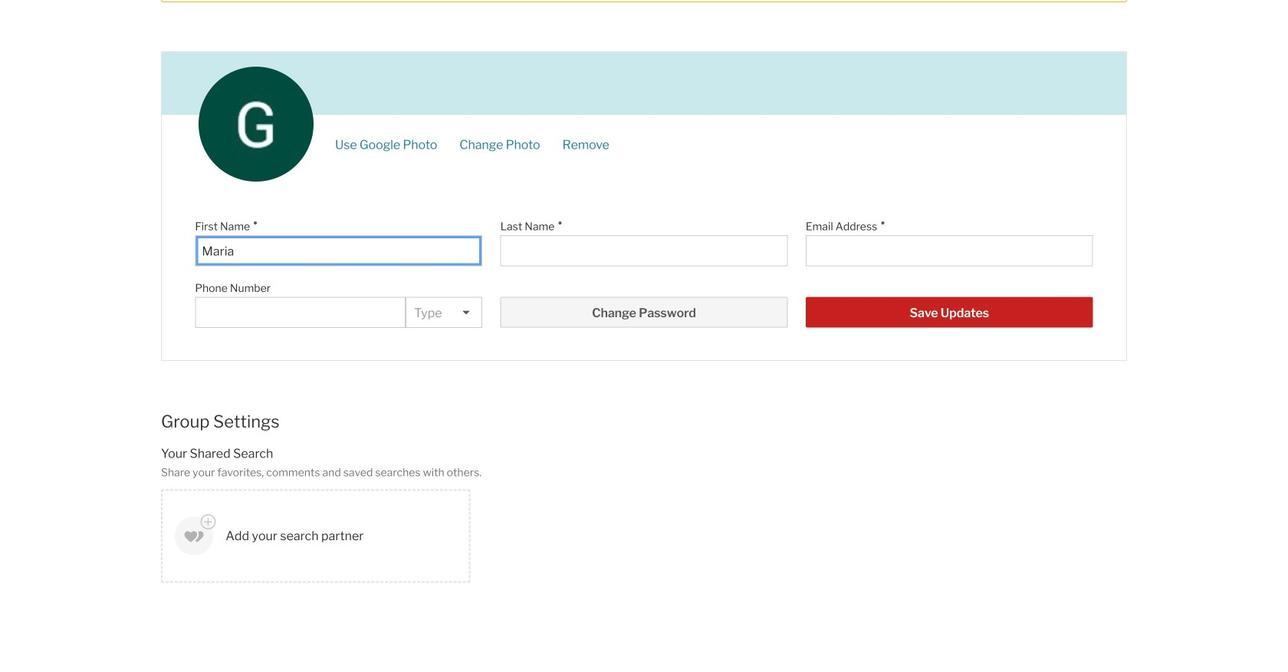 Task type: locate. For each thing, give the bounding box(es) containing it.
section
[[161, 0, 1127, 2]]

last name. required field. element
[[500, 212, 780, 235]]

first name. required field. element
[[195, 212, 475, 235]]

First Name text field
[[202, 244, 476, 259]]



Task type: vqa. For each thing, say whether or not it's contained in the screenshot.
email address. required field. Element
yes



Task type: describe. For each thing, give the bounding box(es) containing it.
email address. required field. element
[[806, 212, 1085, 235]]

phone number element
[[195, 274, 398, 297]]



